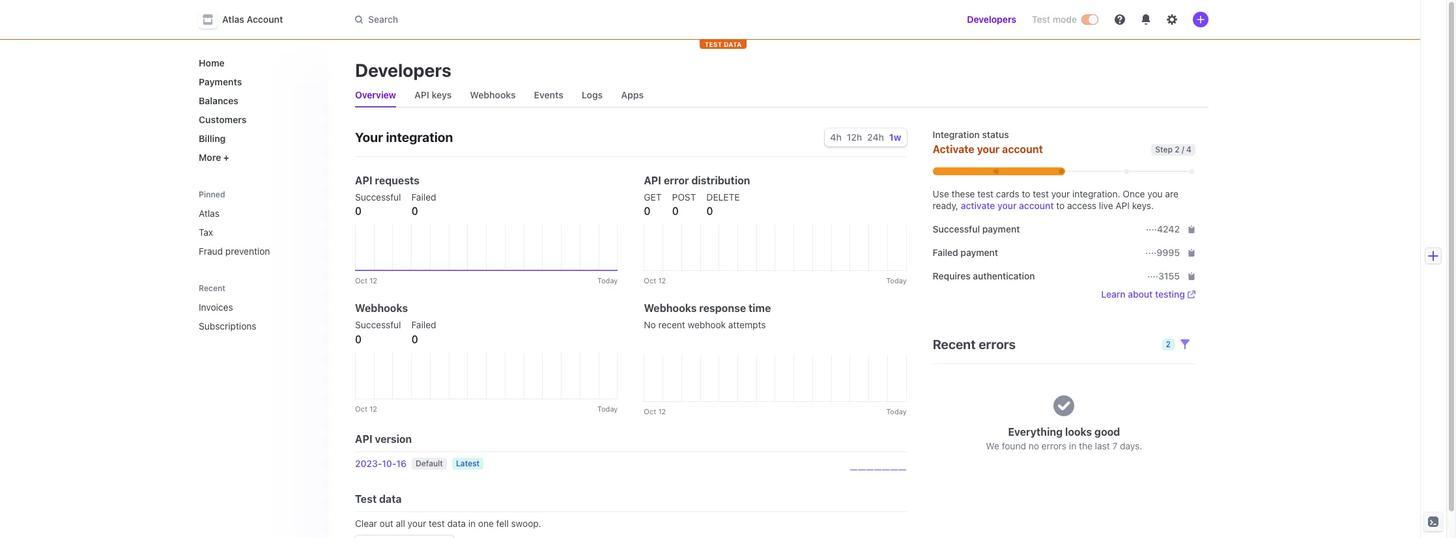 Task type: describe. For each thing, give the bounding box(es) containing it.
0 for "0" button corresponding to successful 0
[[355, 205, 362, 217]]

out
[[380, 518, 393, 529]]

····3155 button
[[1148, 270, 1196, 283]]

····4242
[[1146, 224, 1180, 235]]

0 for "0" button related to post 0
[[672, 205, 679, 217]]

good
[[1095, 426, 1120, 438]]

1 vertical spatial developers
[[355, 59, 451, 81]]

12 for webhooks response time
[[658, 407, 666, 416]]

atlas account button
[[199, 10, 296, 29]]

payments link
[[194, 71, 319, 93]]

oct for api requests
[[355, 276, 367, 285]]

atlas link
[[194, 203, 319, 224]]

activate
[[961, 200, 995, 211]]

no recent webhook attempts
[[644, 319, 766, 330]]

latest
[[456, 459, 480, 469]]

help image
[[1115, 14, 1125, 25]]

everything
[[1008, 426, 1063, 438]]

fraud
[[199, 246, 223, 257]]

once
[[1123, 188, 1145, 199]]

1 vertical spatial to
[[1057, 200, 1065, 211]]

4h 12h 24h 1w
[[830, 132, 902, 143]]

2 horizontal spatial test
[[1033, 188, 1049, 199]]

found
[[1002, 441, 1026, 452]]

all
[[396, 518, 405, 529]]

data
[[724, 40, 742, 48]]

your inside use these test cards to test your integration. once you are ready,
[[1052, 188, 1070, 199]]

activate
[[933, 143, 975, 155]]

+
[[223, 152, 229, 163]]

1w
[[889, 132, 902, 143]]

home link
[[194, 52, 319, 74]]

attempts
[[728, 319, 766, 330]]

recent errors
[[933, 337, 1016, 352]]

account for activate
[[1019, 200, 1054, 211]]

delete
[[707, 192, 740, 203]]

today for requests
[[598, 276, 618, 285]]

webhooks for webhooks response time
[[644, 302, 697, 314]]

mode
[[1053, 14, 1077, 25]]

0 for get 0's "0" button
[[644, 205, 651, 217]]

Search text field
[[347, 7, 715, 32]]

in inside everything looks good we found no errors in the last 7 days.
[[1069, 441, 1077, 452]]

authentication
[[973, 270, 1035, 282]]

post
[[672, 192, 696, 203]]

home
[[199, 57, 225, 68]]

fraud prevention link
[[194, 240, 319, 262]]

integration
[[933, 129, 980, 140]]

invoices link
[[194, 296, 300, 318]]

1 successful 0 from the top
[[355, 192, 401, 217]]

learn about testing link
[[1102, 288, 1196, 301]]

payment for failed payment
[[961, 247, 998, 258]]

we
[[986, 441, 1000, 452]]

webhooks response time
[[644, 302, 771, 314]]

0 button for get 0
[[644, 203, 651, 219]]

recent for recent errors
[[933, 337, 976, 352]]

logs link
[[577, 86, 608, 104]]

4
[[1187, 144, 1192, 154]]

access
[[1067, 200, 1097, 211]]

your down status
[[977, 143, 1000, 155]]

2 vertical spatial successful
[[355, 319, 401, 330]]

about
[[1128, 289, 1153, 300]]

12 for webhooks
[[370, 405, 377, 413]]

atlas for atlas account
[[222, 14, 244, 25]]

0 horizontal spatial data
[[379, 493, 402, 505]]

payments
[[199, 76, 242, 87]]

oct 12 for api requests
[[355, 276, 377, 285]]

tax
[[199, 227, 213, 238]]

successful payment
[[933, 224, 1020, 235]]

one
[[478, 518, 494, 529]]

days.
[[1120, 441, 1143, 452]]

0 for "0" button related to delete 0
[[707, 205, 713, 217]]

0 button for post 0
[[672, 203, 679, 219]]

account
[[247, 14, 283, 25]]

1 horizontal spatial data
[[447, 518, 466, 529]]

error
[[664, 175, 689, 186]]

webhook
[[688, 319, 726, 330]]

0 vertical spatial errors
[[979, 337, 1016, 352]]

1 horizontal spatial 2
[[1175, 144, 1180, 154]]

prevention
[[225, 246, 270, 257]]

2023-10-16 link
[[355, 457, 407, 470]]

atlas account
[[222, 14, 283, 25]]

test data
[[705, 40, 742, 48]]

integration.
[[1073, 188, 1121, 199]]

activate your account
[[933, 143, 1043, 155]]

subscriptions link
[[194, 315, 300, 337]]

apps link
[[616, 86, 649, 104]]

1w button
[[889, 132, 902, 143]]

oct for webhooks response time
[[644, 407, 656, 416]]

1 vertical spatial successful
[[933, 224, 980, 235]]

0 horizontal spatial webhooks
[[355, 302, 408, 314]]

recent element
[[186, 296, 329, 337]]

keys.
[[1132, 200, 1154, 211]]

12 for api requests
[[370, 276, 377, 285]]

notifications image
[[1141, 14, 1151, 25]]

test for test mode
[[1032, 14, 1050, 25]]

events
[[534, 89, 564, 100]]

your down cards
[[998, 200, 1017, 211]]

you
[[1148, 188, 1163, 199]]

no
[[644, 319, 656, 330]]

integration status
[[933, 129, 1009, 140]]

recent for recent
[[199, 283, 226, 293]]

api for api requests
[[355, 175, 373, 186]]

invoices
[[199, 302, 233, 313]]

0 horizontal spatial test
[[429, 518, 445, 529]]

tab list containing overview
[[350, 83, 1209, 108]]

24h
[[867, 132, 884, 143]]

2023-10-16
[[355, 458, 407, 469]]

12 for api error distribution
[[658, 276, 666, 285]]

get
[[644, 192, 662, 203]]

test mode
[[1032, 14, 1077, 25]]



Task type: vqa. For each thing, say whether or not it's contained in the screenshot.
the topmost FAILED 0
yes



Task type: locate. For each thing, give the bounding box(es) containing it.
test up clear
[[355, 493, 377, 505]]

1 vertical spatial 2
[[1166, 339, 1171, 349]]

recent
[[199, 283, 226, 293], [933, 337, 976, 352]]

everything looks good we found no errors in the last 7 days.
[[986, 426, 1143, 452]]

0 vertical spatial 2
[[1175, 144, 1180, 154]]

api keys
[[414, 89, 452, 100]]

oct 12 for webhooks response time
[[644, 407, 666, 416]]

developers
[[967, 14, 1017, 25], [355, 59, 451, 81]]

account
[[1002, 143, 1043, 155], [1019, 200, 1054, 211]]

payment down successful payment
[[961, 247, 998, 258]]

to right cards
[[1022, 188, 1031, 199]]

0 vertical spatial developers
[[967, 14, 1017, 25]]

recent navigation links element
[[186, 278, 329, 337]]

step
[[1156, 144, 1173, 154]]

0 horizontal spatial recent
[[199, 283, 226, 293]]

settings image
[[1167, 14, 1178, 25]]

pinned navigation links element
[[194, 184, 321, 262]]

3 0 button from the left
[[644, 203, 651, 219]]

oct for api error distribution
[[644, 276, 656, 285]]

core navigation links element
[[194, 52, 319, 168]]

status
[[982, 129, 1009, 140]]

1 vertical spatial failed
[[933, 247, 958, 258]]

api version
[[355, 433, 412, 445]]

distribution
[[692, 175, 750, 186]]

Search search field
[[347, 7, 715, 32]]

payment down the activate your account link
[[983, 224, 1020, 235]]

····3155
[[1148, 270, 1180, 282]]

api up get
[[644, 175, 661, 186]]

1 horizontal spatial errors
[[1042, 441, 1067, 452]]

2023-
[[355, 458, 382, 469]]

webhooks for webhooks link
[[470, 89, 516, 100]]

1 vertical spatial recent
[[933, 337, 976, 352]]

delete 0
[[707, 192, 740, 217]]

5 0 button from the left
[[707, 203, 713, 219]]

atlas down the pinned
[[199, 208, 220, 219]]

test right all
[[429, 518, 445, 529]]

more +
[[199, 152, 229, 163]]

2 failed 0 from the top
[[412, 319, 436, 345]]

time
[[749, 302, 771, 314]]

requires
[[933, 270, 971, 282]]

fraud prevention
[[199, 246, 270, 257]]

overview
[[355, 89, 396, 100]]

0 vertical spatial account
[[1002, 143, 1043, 155]]

account down cards
[[1019, 200, 1054, 211]]

0 horizontal spatial developers
[[355, 59, 451, 81]]

1 vertical spatial failed 0
[[412, 319, 436, 345]]

requests
[[375, 175, 420, 186]]

1 horizontal spatial webhooks
[[470, 89, 516, 100]]

test left mode
[[1032, 14, 1050, 25]]

customers link
[[194, 109, 319, 130]]

1 vertical spatial in
[[468, 518, 476, 529]]

in left the
[[1069, 441, 1077, 452]]

1 0 button from the left
[[355, 203, 362, 219]]

testing
[[1155, 289, 1185, 300]]

atlas for atlas
[[199, 208, 220, 219]]

to left access
[[1057, 200, 1065, 211]]

api for api error distribution
[[644, 175, 661, 186]]

developers up overview
[[355, 59, 451, 81]]

oct for webhooks
[[355, 405, 367, 413]]

0 vertical spatial atlas
[[222, 14, 244, 25]]

/
[[1182, 144, 1185, 154]]

webhooks inside tab list
[[470, 89, 516, 100]]

your integration
[[355, 130, 453, 145]]

1 horizontal spatial recent
[[933, 337, 976, 352]]

0 horizontal spatial test
[[355, 493, 377, 505]]

2 0 button from the left
[[412, 203, 418, 219]]

2 left /
[[1175, 144, 1180, 154]]

successful
[[355, 192, 401, 203], [933, 224, 980, 235], [355, 319, 401, 330]]

last
[[1095, 441, 1110, 452]]

2 horizontal spatial webhooks
[[644, 302, 697, 314]]

7
[[1113, 441, 1118, 452]]

0 horizontal spatial in
[[468, 518, 476, 529]]

activate your account link
[[961, 200, 1054, 211]]

0 vertical spatial failed 0
[[412, 192, 436, 217]]

1 horizontal spatial atlas
[[222, 14, 244, 25]]

figure
[[355, 224, 618, 271], [355, 224, 618, 271]]

version
[[375, 433, 412, 445]]

0
[[355, 205, 362, 217], [412, 205, 418, 217], [644, 205, 651, 217], [672, 205, 679, 217], [707, 205, 713, 217], [355, 334, 362, 345], [412, 334, 418, 345]]

24h button
[[867, 132, 884, 143]]

oct 12 for api error distribution
[[644, 276, 666, 285]]

billing
[[199, 133, 226, 144]]

in left one
[[468, 518, 476, 529]]

oct 12 for webhooks
[[355, 405, 377, 413]]

0 vertical spatial to
[[1022, 188, 1031, 199]]

2 successful 0 from the top
[[355, 319, 401, 345]]

0 vertical spatial successful
[[355, 192, 401, 203]]

1 horizontal spatial developers
[[967, 14, 1017, 25]]

0 vertical spatial failed
[[412, 192, 436, 203]]

1 horizontal spatial to
[[1057, 200, 1065, 211]]

0 vertical spatial recent
[[199, 283, 226, 293]]

····9995
[[1146, 247, 1180, 258]]

0 horizontal spatial errors
[[979, 337, 1016, 352]]

clear out all your test data in one fell swoop.
[[355, 518, 541, 529]]

0 button
[[355, 203, 362, 219], [412, 203, 418, 219], [644, 203, 651, 219], [672, 203, 679, 219], [707, 203, 713, 219]]

0 horizontal spatial to
[[1022, 188, 1031, 199]]

customers
[[199, 114, 247, 125]]

0 vertical spatial data
[[379, 493, 402, 505]]

today for response
[[886, 407, 907, 416]]

0 button down api requests
[[355, 203, 362, 219]]

your
[[977, 143, 1000, 155], [1052, 188, 1070, 199], [998, 200, 1017, 211], [408, 518, 426, 529]]

api for api version
[[355, 433, 373, 445]]

0 button down post
[[672, 203, 679, 219]]

4h button
[[830, 132, 842, 143]]

api left the keys at top left
[[414, 89, 429, 100]]

0 inside the post 0
[[672, 205, 679, 217]]

0 button down delete at the top of the page
[[707, 203, 713, 219]]

0 button down requests
[[412, 203, 418, 219]]

2 down testing
[[1166, 339, 1171, 349]]

learn about testing
[[1102, 289, 1185, 300]]

api error distribution
[[644, 175, 750, 186]]

4 0 button from the left
[[672, 203, 679, 219]]

oct
[[355, 276, 367, 285], [644, 276, 656, 285], [355, 405, 367, 413], [644, 407, 656, 416]]

live
[[1099, 200, 1113, 211]]

0 horizontal spatial atlas
[[199, 208, 220, 219]]

integration
[[386, 130, 453, 145]]

test
[[705, 40, 722, 48]]

2
[[1175, 144, 1180, 154], [1166, 339, 1171, 349]]

api for api keys
[[414, 89, 429, 100]]

12
[[370, 276, 377, 285], [658, 276, 666, 285], [370, 405, 377, 413], [658, 407, 666, 416]]

response
[[699, 302, 746, 314]]

clear
[[355, 518, 377, 529]]

api up 2023-
[[355, 433, 373, 445]]

recent
[[658, 319, 685, 330]]

tab list
[[350, 83, 1209, 108]]

logs
[[582, 89, 603, 100]]

0 vertical spatial test
[[1032, 14, 1050, 25]]

1 vertical spatial test
[[355, 493, 377, 505]]

data left one
[[447, 518, 466, 529]]

1 horizontal spatial test
[[978, 188, 994, 199]]

0 vertical spatial in
[[1069, 441, 1077, 452]]

0 for failed 0's "0" button
[[412, 205, 418, 217]]

looks
[[1065, 426, 1092, 438]]

atlas inside button
[[222, 14, 244, 25]]

0 vertical spatial payment
[[983, 224, 1020, 235]]

learn
[[1102, 289, 1126, 300]]

1 horizontal spatial test
[[1032, 14, 1050, 25]]

errors inside everything looks good we found no errors in the last 7 days.
[[1042, 441, 1067, 452]]

1 vertical spatial data
[[447, 518, 466, 529]]

0 horizontal spatial 2
[[1166, 339, 1171, 349]]

api requests
[[355, 175, 420, 186]]

no
[[1029, 441, 1039, 452]]

webhooks
[[470, 89, 516, 100], [355, 302, 408, 314], [644, 302, 697, 314]]

atlas inside pinned element
[[199, 208, 220, 219]]

atlas left account at the top of page
[[222, 14, 244, 25]]

1 vertical spatial errors
[[1042, 441, 1067, 452]]

test for test data
[[355, 493, 377, 505]]

your up activate your account to access live api keys.
[[1052, 188, 1070, 199]]

pinned
[[199, 190, 225, 199]]

the
[[1079, 441, 1093, 452]]

0 button down get
[[644, 203, 651, 219]]

api inside 'link'
[[414, 89, 429, 100]]

pinned element
[[194, 203, 319, 262]]

atlas
[[222, 14, 244, 25], [199, 208, 220, 219]]

1 vertical spatial atlas
[[199, 208, 220, 219]]

data up the out
[[379, 493, 402, 505]]

test up activate your account to access live api keys.
[[1033, 188, 1049, 199]]

tax link
[[194, 222, 319, 243]]

payment
[[983, 224, 1020, 235], [961, 247, 998, 258]]

1 failed 0 from the top
[[412, 192, 436, 217]]

get 0
[[644, 192, 662, 217]]

search
[[368, 14, 398, 25]]

developers link
[[962, 9, 1022, 30]]

keys
[[432, 89, 452, 100]]

today
[[598, 276, 618, 285], [886, 276, 907, 285], [598, 405, 618, 413], [886, 407, 907, 416]]

0 vertical spatial successful 0
[[355, 192, 401, 217]]

test
[[1032, 14, 1050, 25], [355, 493, 377, 505]]

2 vertical spatial failed
[[412, 319, 436, 330]]

your right all
[[408, 518, 426, 529]]

developers inside developers "link"
[[967, 14, 1017, 25]]

requires authentication
[[933, 270, 1035, 282]]

0 button for successful 0
[[355, 203, 362, 219]]

to inside use these test cards to test your integration. once you are ready,
[[1022, 188, 1031, 199]]

failed
[[412, 192, 436, 203], [933, 247, 958, 258], [412, 319, 436, 330]]

1 horizontal spatial in
[[1069, 441, 1077, 452]]

developers left test mode
[[967, 14, 1017, 25]]

in
[[1069, 441, 1077, 452], [468, 518, 476, 529]]

0 button for delete 0
[[707, 203, 713, 219]]

use these test cards to test your integration. once you are ready,
[[933, 188, 1179, 211]]

0 button for failed 0
[[412, 203, 418, 219]]

failed payment
[[933, 247, 998, 258]]

payment for successful payment
[[983, 224, 1020, 235]]

billing link
[[194, 128, 319, 149]]

your
[[355, 130, 383, 145]]

test up activate
[[978, 188, 994, 199]]

use
[[933, 188, 949, 199]]

api left requests
[[355, 175, 373, 186]]

api down once
[[1116, 200, 1130, 211]]

1 vertical spatial payment
[[961, 247, 998, 258]]

events link
[[529, 86, 569, 104]]

account for activate
[[1002, 143, 1043, 155]]

1 vertical spatial account
[[1019, 200, 1054, 211]]

today for error
[[886, 276, 907, 285]]

account down status
[[1002, 143, 1043, 155]]

0 inside delete 0
[[707, 205, 713, 217]]

cards
[[996, 188, 1020, 199]]

1 vertical spatial successful 0
[[355, 319, 401, 345]]

0 inside get 0
[[644, 205, 651, 217]]



